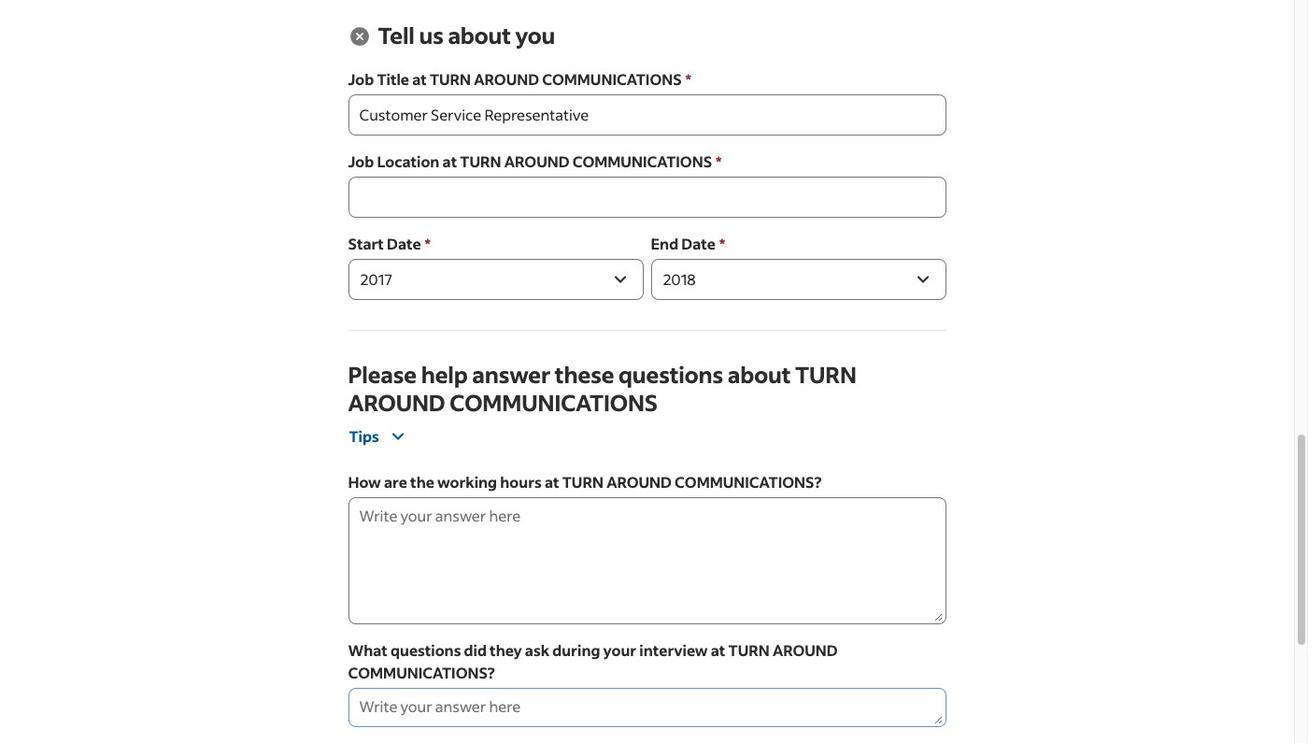 Task type: vqa. For each thing, say whether or not it's contained in the screenshot.
"missing qualification" image in the SAS Button
no



Task type: locate. For each thing, give the bounding box(es) containing it.
0 vertical spatial job
[[348, 69, 374, 89]]

please help answer these questions about turn around communications
[[348, 360, 857, 417]]

during
[[553, 640, 601, 660]]

questions inside please help answer these questions about turn around communications
[[619, 360, 724, 389]]

at inside the what questions did they ask during your interview at turn around communications?
[[711, 640, 726, 660]]

communications
[[542, 69, 682, 89], [573, 151, 712, 171], [450, 388, 658, 417]]

communications?
[[675, 472, 822, 492], [348, 663, 495, 682]]

end
[[651, 234, 679, 253]]

0 horizontal spatial questions
[[391, 640, 461, 660]]

start
[[348, 234, 384, 253]]

0 vertical spatial communications?
[[675, 472, 822, 492]]

communications down you
[[542, 69, 682, 89]]

2 vertical spatial communications
[[450, 388, 658, 417]]

job
[[348, 69, 374, 89], [348, 151, 374, 171]]

None field
[[348, 94, 947, 136], [348, 177, 947, 218], [348, 94, 947, 136], [348, 177, 947, 218]]

What questions did they ask during your interview at TURN AROUND COMMUNICATIONS? text field
[[348, 687, 943, 725]]

please
[[348, 360, 417, 389]]

title
[[377, 69, 409, 89]]

1 job from the top
[[348, 69, 374, 89]]

at
[[412, 69, 427, 89], [443, 151, 457, 171], [545, 472, 560, 492], [711, 640, 726, 660]]

date right end
[[682, 234, 716, 253]]

communications up end
[[573, 151, 712, 171]]

how are the working hours at turn around communications?
[[348, 472, 822, 492]]

job for job location at turn around communications
[[348, 151, 374, 171]]

questions
[[619, 360, 724, 389], [391, 640, 461, 660]]

0 horizontal spatial communications?
[[348, 663, 495, 682]]

0 horizontal spatial date
[[387, 234, 421, 253]]

communications for job location at turn around communications
[[573, 151, 712, 171]]

turn
[[430, 69, 471, 89], [460, 151, 502, 171], [796, 360, 857, 389], [563, 472, 604, 492], [729, 640, 770, 660]]

1 date from the left
[[387, 234, 421, 253]]

1 horizontal spatial date
[[682, 234, 716, 253]]

questions left the did
[[391, 640, 461, 660]]

*
[[686, 69, 692, 89], [716, 151, 722, 171], [425, 234, 431, 253], [720, 234, 726, 253]]

0 vertical spatial about
[[448, 21, 511, 50]]

0 vertical spatial communications
[[542, 69, 682, 89]]

questions right these
[[619, 360, 724, 389]]

job location at turn around communications *
[[348, 151, 722, 171]]

tips
[[349, 426, 379, 446]]

around
[[474, 69, 539, 89], [505, 151, 570, 171], [348, 388, 445, 417], [607, 472, 672, 492], [773, 640, 838, 660]]

communications inside please help answer these questions about turn around communications
[[450, 388, 658, 417]]

date right start
[[387, 234, 421, 253]]

date
[[387, 234, 421, 253], [682, 234, 716, 253]]

help
[[421, 360, 468, 389]]

1 horizontal spatial questions
[[619, 360, 724, 389]]

0 vertical spatial questions
[[619, 360, 724, 389]]

the
[[410, 472, 435, 492]]

you
[[516, 21, 556, 50]]

1 vertical spatial communications
[[573, 151, 712, 171]]

1 vertical spatial job
[[348, 151, 374, 171]]

1 horizontal spatial about
[[728, 360, 791, 389]]

2 job from the top
[[348, 151, 374, 171]]

1 vertical spatial about
[[728, 360, 791, 389]]

ask
[[525, 640, 550, 660]]

about inside please help answer these questions about turn around communications
[[728, 360, 791, 389]]

about
[[448, 21, 511, 50], [728, 360, 791, 389]]

hours
[[500, 472, 542, 492]]

communications up how are the working hours at turn around communications?
[[450, 388, 658, 417]]

1 vertical spatial communications?
[[348, 663, 495, 682]]

communications? inside the what questions did they ask during your interview at turn around communications?
[[348, 663, 495, 682]]

at right interview
[[711, 640, 726, 660]]

2 date from the left
[[682, 234, 716, 253]]

did
[[464, 640, 487, 660]]

at right "hours"
[[545, 472, 560, 492]]

start date *
[[348, 234, 431, 253]]

job left location
[[348, 151, 374, 171]]

1 vertical spatial questions
[[391, 640, 461, 660]]

job left title
[[348, 69, 374, 89]]



Task type: describe. For each thing, give the bounding box(es) containing it.
around inside please help answer these questions about turn around communications
[[348, 388, 445, 417]]

questions inside the what questions did they ask during your interview at turn around communications?
[[391, 640, 461, 660]]

interview
[[640, 640, 708, 660]]

0 horizontal spatial about
[[448, 21, 511, 50]]

job for job title at turn around communications
[[348, 69, 374, 89]]

date for start date
[[387, 234, 421, 253]]

at right title
[[412, 69, 427, 89]]

end date *
[[651, 234, 726, 253]]

date for end date
[[682, 234, 716, 253]]

job title at turn around communications *
[[348, 69, 692, 89]]

they
[[490, 640, 522, 660]]

these
[[555, 360, 614, 389]]

1 horizontal spatial communications?
[[675, 472, 822, 492]]

what questions did they ask during your interview at turn around communications?
[[348, 640, 838, 682]]

turn inside the what questions did they ask during your interview at turn around communications?
[[729, 640, 770, 660]]

communications for job title at turn around communications
[[542, 69, 682, 89]]

how
[[348, 472, 381, 492]]

location
[[377, 151, 440, 171]]

what
[[348, 640, 388, 660]]

around inside the what questions did they ask during your interview at turn around communications?
[[773, 640, 838, 660]]

us
[[419, 21, 444, 50]]

tips button
[[348, 424, 410, 460]]

working
[[438, 472, 497, 492]]

are
[[384, 472, 408, 492]]

tell
[[378, 21, 415, 50]]

answer
[[472, 360, 551, 389]]

at right location
[[443, 151, 457, 171]]

How are the working hours at TURN AROUND COMMUNICATIONS? text field
[[348, 496, 943, 622]]

turn inside please help answer these questions about turn around communications
[[796, 360, 857, 389]]

tell us about you
[[378, 21, 556, 50]]

your
[[604, 640, 637, 660]]



